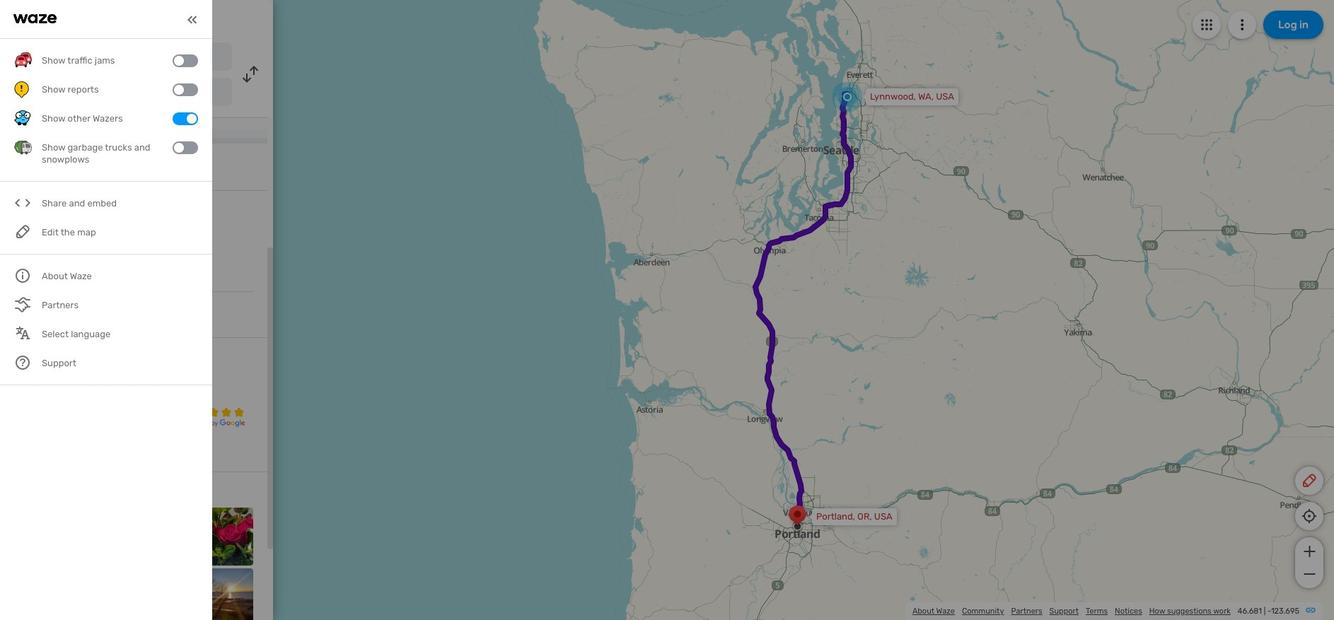 Task type: describe. For each thing, give the bounding box(es) containing it.
summary
[[49, 349, 93, 361]]

5 for 5
[[182, 360, 206, 407]]

directions
[[130, 11, 189, 27]]

www.ci.lynnwood.wa.us link
[[42, 309, 152, 321]]

or, for portland,
[[858, 512, 872, 522]]

lynnwood, wa, usa
[[871, 91, 955, 102]]

notices link
[[1115, 607, 1143, 616]]

embed
[[87, 198, 117, 209]]

code image
[[14, 195, 32, 213]]

review
[[14, 349, 47, 361]]

terms
[[1086, 607, 1108, 616]]

share and embed
[[42, 198, 117, 209]]

community
[[963, 607, 1005, 616]]

community link
[[963, 607, 1005, 616]]

pencil image
[[1302, 473, 1319, 490]]

5 4 3
[[14, 367, 20, 402]]

usa down share
[[33, 226, 53, 238]]

computer image
[[14, 306, 31, 323]]

terms link
[[1086, 607, 1108, 616]]

portland,
[[817, 512, 856, 522]]

link image
[[1306, 605, 1317, 616]]

www.ci.lynnwood.wa.us
[[42, 309, 152, 321]]

review summary
[[14, 349, 93, 361]]

123.695
[[1272, 607, 1300, 616]]

driving directions
[[85, 11, 189, 27]]

starting point
[[14, 167, 76, 179]]

|
[[1265, 607, 1266, 616]]

location image
[[14, 84, 31, 101]]

support link
[[1050, 607, 1079, 616]]

0 vertical spatial lynnwood wa, usa
[[52, 52, 137, 64]]

0 horizontal spatial wa,
[[14, 226, 31, 238]]

portland
[[52, 87, 91, 99]]

0 vertical spatial lynnwood
[[52, 52, 99, 64]]

zoom in image
[[1301, 544, 1319, 561]]

about
[[913, 607, 935, 616]]

image 8 of lynnwood, lynnwood image
[[196, 569, 253, 621]]

current location image
[[14, 48, 31, 65]]



Task type: vqa. For each thing, say whether or not it's contained in the screenshot.
REVIEW SUMMARY
yes



Task type: locate. For each thing, give the bounding box(es) containing it.
starting point button
[[14, 167, 76, 190]]

miles
[[63, 108, 89, 117]]

or, inside portland or, usa
[[96, 88, 109, 98]]

work
[[1214, 607, 1232, 616]]

wa, down driving
[[104, 53, 118, 63]]

and
[[69, 198, 85, 209]]

lynnwood wa, usa up portland or, usa
[[52, 52, 137, 64]]

0 horizontal spatial 5
[[14, 367, 20, 379]]

or, for portland
[[96, 88, 109, 98]]

usa right lynnwood,
[[936, 91, 955, 102]]

support
[[1050, 607, 1079, 616]]

wa,
[[104, 53, 118, 63], [919, 91, 934, 102], [14, 226, 31, 238]]

1 vertical spatial lynnwood
[[14, 207, 84, 224]]

about waze community partners support terms notices how suggestions work 46.681 | -123.695
[[913, 607, 1300, 616]]

lynnwood down "starting point" button on the left top
[[14, 207, 84, 224]]

1 horizontal spatial wa,
[[104, 53, 118, 63]]

notices
[[1115, 607, 1143, 616]]

usa down driving directions
[[120, 53, 137, 63]]

share and embed link
[[14, 189, 198, 218]]

1 vertical spatial wa,
[[919, 91, 934, 102]]

5 inside '5 4 3'
[[14, 367, 20, 379]]

4
[[14, 379, 20, 391]]

point
[[53, 167, 76, 179]]

share
[[42, 198, 67, 209]]

usa right portland at the left top of the page
[[112, 88, 128, 98]]

190.1 miles
[[40, 108, 89, 117]]

0 vertical spatial wa,
[[104, 53, 118, 63]]

starting
[[14, 167, 51, 179]]

image 4 of lynnwood, lynnwood image
[[196, 508, 253, 566]]

how suggestions work link
[[1150, 607, 1232, 616]]

lynnwood,
[[871, 91, 917, 102]]

partners link
[[1012, 607, 1043, 616]]

46.681
[[1238, 607, 1263, 616]]

wa, right lynnwood,
[[919, 91, 934, 102]]

suggestions
[[1168, 607, 1212, 616]]

0 vertical spatial or,
[[96, 88, 109, 98]]

190.1
[[40, 108, 61, 117]]

5
[[182, 360, 206, 407], [14, 367, 20, 379]]

1 vertical spatial or,
[[858, 512, 872, 522]]

lynnwood wa, usa
[[52, 52, 137, 64], [14, 207, 84, 238]]

driving
[[85, 11, 127, 27]]

2 horizontal spatial wa,
[[919, 91, 934, 102]]

how
[[1150, 607, 1166, 616]]

lynnwood wa, usa down "starting point" button on the left top
[[14, 207, 84, 238]]

or, right portland,
[[858, 512, 872, 522]]

wa, down code icon
[[14, 226, 31, 238]]

0 horizontal spatial or,
[[96, 88, 109, 98]]

5 for 5 4 3
[[14, 367, 20, 379]]

zoom out image
[[1301, 566, 1319, 583]]

about waze link
[[913, 607, 955, 616]]

-
[[1268, 607, 1272, 616]]

lynnwood up portland at the left top of the page
[[52, 52, 99, 64]]

2 vertical spatial wa,
[[14, 226, 31, 238]]

or,
[[96, 88, 109, 98], [858, 512, 872, 522]]

1 horizontal spatial or,
[[858, 512, 872, 522]]

lynnwood
[[52, 52, 99, 64], [14, 207, 84, 224]]

waze
[[937, 607, 955, 616]]

1 vertical spatial lynnwood wa, usa
[[14, 207, 84, 238]]

1 horizontal spatial 5
[[182, 360, 206, 407]]

usa right portland,
[[875, 512, 893, 522]]

or, right portland at the left top of the page
[[96, 88, 109, 98]]

partners
[[1012, 607, 1043, 616]]

portland or, usa
[[52, 87, 128, 99]]

usa
[[120, 53, 137, 63], [112, 88, 128, 98], [936, 91, 955, 102], [33, 226, 53, 238], [875, 512, 893, 522]]

portland, or, usa
[[817, 512, 893, 522]]

3
[[14, 390, 20, 402]]

usa inside portland or, usa
[[112, 88, 128, 98]]



